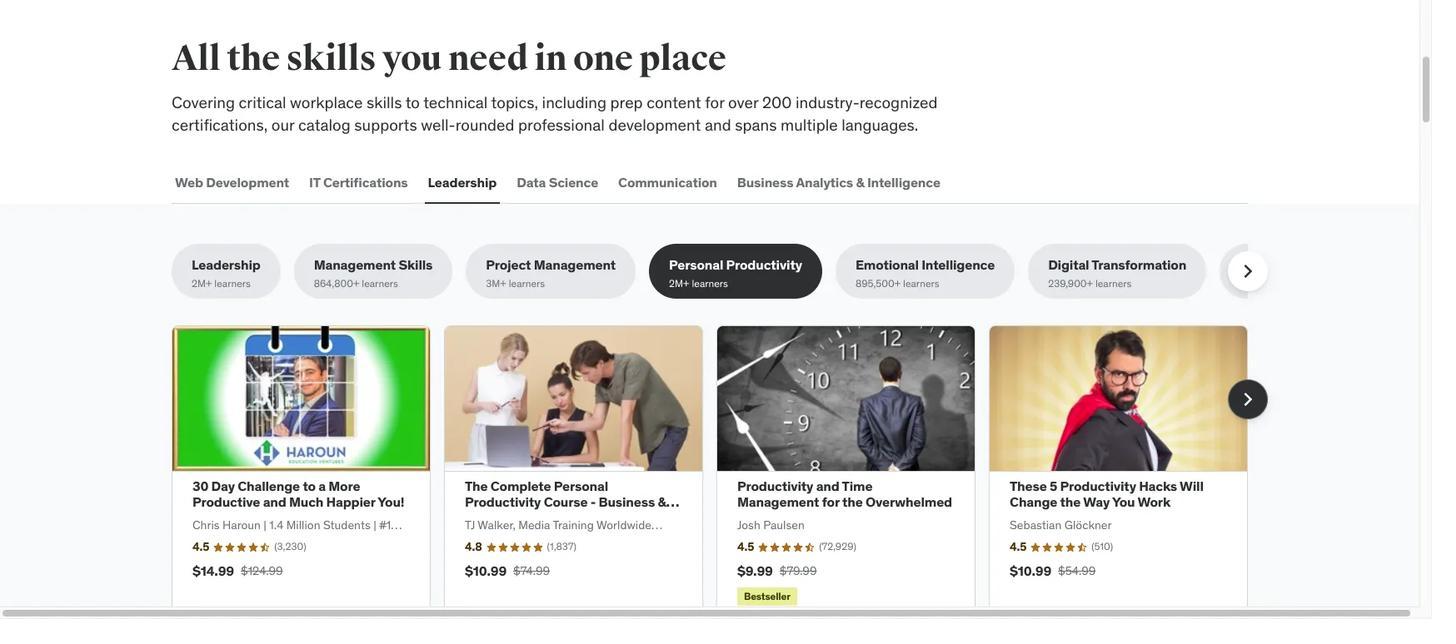 Task type: locate. For each thing, give the bounding box(es) containing it.
skills inside covering critical workplace skills to technical topics, including prep content for over 200 industry-recognized certifications, our catalog supports well-rounded professional development and spans multiple languages.
[[367, 93, 402, 113]]

0 vertical spatial for
[[705, 93, 724, 113]]

productivity inside the complete personal productivity course - business & life
[[465, 494, 541, 511]]

next image inside topic filters element
[[1235, 259, 1261, 285]]

life
[[465, 510, 488, 527]]

for inside productivity and time management for the overwhelmed
[[822, 494, 840, 511]]

1 vertical spatial personal
[[554, 478, 608, 495]]

intelligence right the emotional
[[922, 257, 995, 274]]

skills
[[399, 257, 433, 274]]

1 horizontal spatial 2m+
[[669, 277, 689, 290]]

one
[[573, 38, 633, 80]]

place
[[639, 38, 726, 80]]

1 horizontal spatial personal
[[669, 257, 723, 274]]

skills up workplace on the top left of the page
[[286, 38, 376, 80]]

management inside management skills 864,800+ learners
[[314, 257, 396, 274]]

30 day challenge to a more productive and much happier you! link
[[192, 478, 404, 511]]

for left over
[[705, 93, 724, 113]]

communication
[[618, 174, 717, 191]]

0 horizontal spatial leadership
[[192, 257, 261, 274]]

leadership button
[[425, 163, 500, 203]]

leadership
[[428, 174, 497, 191], [192, 257, 261, 274]]

business analytics & intelligence button
[[734, 163, 944, 203]]

0 vertical spatial leadership
[[428, 174, 497, 191]]

learners inside personal productivity 2m+ learners
[[692, 277, 728, 290]]

to up supports on the top of page
[[405, 93, 420, 113]]

topic filters element
[[172, 244, 1373, 299]]

management inside productivity and time management for the overwhelmed
[[737, 494, 819, 511]]

management inside project management 3m+ learners
[[534, 257, 616, 274]]

0 vertical spatial intelligence
[[867, 174, 941, 191]]

to
[[405, 93, 420, 113], [303, 478, 316, 495]]

& inside button
[[856, 174, 864, 191]]

1 vertical spatial next image
[[1235, 386, 1261, 413]]

the left the "overwhelmed"
[[842, 494, 863, 511]]

2 horizontal spatial the
[[1060, 494, 1081, 511]]

0 horizontal spatial management
[[314, 257, 396, 274]]

2 horizontal spatial management
[[737, 494, 819, 511]]

for left time
[[822, 494, 840, 511]]

learners inside business strategy 1m+ learners
[[1261, 277, 1297, 290]]

0 vertical spatial business
[[737, 174, 794, 191]]

learners inside emotional intelligence 895,500+ learners
[[903, 277, 939, 290]]

1 vertical spatial to
[[303, 478, 316, 495]]

prep
[[610, 93, 643, 113]]

0 vertical spatial to
[[405, 93, 420, 113]]

1 vertical spatial for
[[822, 494, 840, 511]]

and left much
[[263, 494, 286, 511]]

you
[[1112, 494, 1135, 511]]

intelligence down languages.
[[867, 174, 941, 191]]

leadership down rounded at the left top of page
[[428, 174, 497, 191]]

2m+ inside the leadership 2m+ learners
[[192, 277, 212, 290]]

the complete personal productivity course - business & life
[[465, 478, 666, 527]]

and down over
[[705, 115, 731, 135]]

and
[[705, 115, 731, 135], [816, 478, 840, 495], [263, 494, 286, 511]]

complete
[[491, 478, 551, 495]]

0 horizontal spatial personal
[[554, 478, 608, 495]]

to left a
[[303, 478, 316, 495]]

communication button
[[615, 163, 721, 203]]

business inside business strategy 1m+ learners
[[1240, 257, 1296, 274]]

5 learners from the left
[[903, 277, 939, 290]]

skills up supports on the top of page
[[367, 93, 402, 113]]

learners inside digital transformation 239,900+ learners
[[1096, 277, 1132, 290]]

1 2m+ from the left
[[192, 277, 212, 290]]

next image inside carousel element
[[1235, 386, 1261, 413]]

learners inside management skills 864,800+ learners
[[362, 277, 398, 290]]

leadership inside topic filters element
[[192, 257, 261, 274]]

next image for topic filters element
[[1235, 259, 1261, 285]]

2 horizontal spatial business
[[1240, 257, 1296, 274]]

workplace
[[290, 93, 363, 113]]

2 learners from the left
[[362, 277, 398, 290]]

personal
[[669, 257, 723, 274], [554, 478, 608, 495]]

much
[[289, 494, 323, 511]]

supports
[[354, 115, 417, 135]]

management right project
[[534, 257, 616, 274]]

and inside productivity and time management for the overwhelmed
[[816, 478, 840, 495]]

next image
[[1235, 259, 1261, 285], [1235, 386, 1261, 413]]

2 next image from the top
[[1235, 386, 1261, 413]]

1 learners from the left
[[214, 277, 251, 290]]

languages.
[[842, 115, 919, 135]]

web
[[175, 174, 203, 191]]

productivity
[[726, 257, 802, 274], [737, 478, 813, 495], [1060, 478, 1136, 495], [465, 494, 541, 511]]

multiple
[[781, 115, 838, 135]]

0 horizontal spatial &
[[658, 494, 666, 511]]

and left time
[[816, 478, 840, 495]]

business strategy 1m+ learners
[[1240, 257, 1353, 290]]

0 horizontal spatial to
[[303, 478, 316, 495]]

business
[[737, 174, 794, 191], [1240, 257, 1296, 274], [599, 494, 655, 511]]

0 horizontal spatial business
[[599, 494, 655, 511]]

0 vertical spatial &
[[856, 174, 864, 191]]

transformation
[[1092, 257, 1187, 274]]

digital transformation 239,900+ learners
[[1048, 257, 1187, 290]]

1 horizontal spatial business
[[737, 174, 794, 191]]

covering critical workplace skills to technical topics, including prep content for over 200 industry-recognized certifications, our catalog supports well-rounded professional development and spans multiple languages.
[[172, 93, 938, 135]]

3 learners from the left
[[509, 277, 545, 290]]

&
[[856, 174, 864, 191], [658, 494, 666, 511]]

& right -
[[658, 494, 666, 511]]

the up critical on the top of page
[[227, 38, 280, 80]]

intelligence inside emotional intelligence 895,500+ learners
[[922, 257, 995, 274]]

1 horizontal spatial the
[[842, 494, 863, 511]]

it certifications
[[309, 174, 408, 191]]

1 vertical spatial leadership
[[192, 257, 261, 274]]

for
[[705, 93, 724, 113], [822, 494, 840, 511]]

leadership for leadership
[[428, 174, 497, 191]]

project
[[486, 257, 531, 274]]

the
[[465, 478, 488, 495]]

emotional intelligence 895,500+ learners
[[856, 257, 995, 290]]

industry-
[[796, 93, 860, 113]]

including
[[542, 93, 607, 113]]

data science
[[517, 174, 598, 191]]

management up 864,800+
[[314, 257, 396, 274]]

management
[[314, 257, 396, 274], [534, 257, 616, 274], [737, 494, 819, 511]]

over
[[728, 93, 759, 113]]

1 horizontal spatial and
[[705, 115, 731, 135]]

3m+
[[486, 277, 506, 290]]

next image for carousel element
[[1235, 386, 1261, 413]]

these 5 productivity hacks will change the way you work link
[[1010, 478, 1204, 511]]

0 vertical spatial skills
[[286, 38, 376, 80]]

0 horizontal spatial 2m+
[[192, 277, 212, 290]]

critical
[[239, 93, 286, 113]]

& right analytics
[[856, 174, 864, 191]]

1 vertical spatial business
[[1240, 257, 1296, 274]]

the
[[227, 38, 280, 80], [842, 494, 863, 511], [1060, 494, 1081, 511]]

1 horizontal spatial leadership
[[428, 174, 497, 191]]

6 learners from the left
[[1096, 277, 1132, 290]]

4 learners from the left
[[692, 277, 728, 290]]

time
[[842, 478, 873, 495]]

1 vertical spatial skills
[[367, 93, 402, 113]]

carousel element
[[172, 326, 1268, 620]]

it
[[309, 174, 320, 191]]

business analytics & intelligence
[[737, 174, 941, 191]]

learners for project management
[[509, 277, 545, 290]]

learners inside project management 3m+ learners
[[509, 277, 545, 290]]

1 horizontal spatial to
[[405, 93, 420, 113]]

2 vertical spatial business
[[599, 494, 655, 511]]

management left time
[[737, 494, 819, 511]]

2 2m+ from the left
[[669, 277, 689, 290]]

science
[[549, 174, 598, 191]]

business up 1m+
[[1240, 257, 1296, 274]]

0 vertical spatial next image
[[1235, 259, 1261, 285]]

intelligence
[[867, 174, 941, 191], [922, 257, 995, 274]]

business right -
[[599, 494, 655, 511]]

1 horizontal spatial for
[[822, 494, 840, 511]]

business inside business analytics & intelligence button
[[737, 174, 794, 191]]

0 vertical spatial personal
[[669, 257, 723, 274]]

skills
[[286, 38, 376, 80], [367, 93, 402, 113]]

learners
[[214, 277, 251, 290], [362, 277, 398, 290], [509, 277, 545, 290], [692, 277, 728, 290], [903, 277, 939, 290], [1096, 277, 1132, 290], [1261, 277, 1297, 290]]

covering
[[172, 93, 235, 113]]

30 day challenge to a more productive and much happier you!
[[192, 478, 404, 511]]

0 horizontal spatial for
[[705, 93, 724, 113]]

1 horizontal spatial &
[[856, 174, 864, 191]]

7 learners from the left
[[1261, 277, 1297, 290]]

1 horizontal spatial management
[[534, 257, 616, 274]]

learners for emotional intelligence
[[903, 277, 939, 290]]

1 next image from the top
[[1235, 259, 1261, 285]]

business down spans
[[737, 174, 794, 191]]

leadership inside button
[[428, 174, 497, 191]]

30
[[192, 478, 208, 495]]

strategy
[[1299, 257, 1353, 274]]

to inside covering critical workplace skills to technical topics, including prep content for over 200 industry-recognized certifications, our catalog supports well-rounded professional development and spans multiple languages.
[[405, 93, 420, 113]]

leadership down web development button
[[192, 257, 261, 274]]

0 horizontal spatial the
[[227, 38, 280, 80]]

learners for digital transformation
[[1096, 277, 1132, 290]]

for inside covering critical workplace skills to technical topics, including prep content for over 200 industry-recognized certifications, our catalog supports well-rounded professional development and spans multiple languages.
[[705, 93, 724, 113]]

the right 5
[[1060, 494, 1081, 511]]

1 vertical spatial intelligence
[[922, 257, 995, 274]]

2m+
[[192, 277, 212, 290], [669, 277, 689, 290]]

business inside the complete personal productivity course - business & life
[[599, 494, 655, 511]]

hacks
[[1139, 478, 1177, 495]]

0 horizontal spatial and
[[263, 494, 286, 511]]

1 vertical spatial &
[[658, 494, 666, 511]]

2 horizontal spatial and
[[816, 478, 840, 495]]



Task type: vqa. For each thing, say whether or not it's contained in the screenshot.
REACT JS- COMPLETE GUIDE FOR FRONTEND WEB DEVELOPMENT link
no



Task type: describe. For each thing, give the bounding box(es) containing it.
these 5 productivity hacks will change the way you work
[[1010, 478, 1204, 511]]

2m+ inside personal productivity 2m+ learners
[[669, 277, 689, 290]]

to inside 30 day challenge to a more productive and much happier you!
[[303, 478, 316, 495]]

recognized
[[860, 93, 938, 113]]

emotional
[[856, 257, 919, 274]]

productivity inside productivity and time management for the overwhelmed
[[737, 478, 813, 495]]

change
[[1010, 494, 1058, 511]]

the complete personal productivity course - business & life link
[[465, 478, 680, 527]]

will
[[1180, 478, 1204, 495]]

web development
[[175, 174, 289, 191]]

you!
[[378, 494, 404, 511]]

leadership for leadership 2m+ learners
[[192, 257, 261, 274]]

learners inside the leadership 2m+ learners
[[214, 277, 251, 290]]

productivity and time management for the overwhelmed link
[[737, 478, 952, 511]]

and inside 30 day challenge to a more productive and much happier you!
[[263, 494, 286, 511]]

productivity and time management for the overwhelmed
[[737, 478, 952, 511]]

our
[[272, 115, 294, 135]]

topics,
[[491, 93, 538, 113]]

these
[[1010, 478, 1047, 495]]

864,800+
[[314, 277, 359, 290]]

learners for management skills
[[362, 277, 398, 290]]

all the skills you need in one place
[[172, 38, 726, 80]]

way
[[1083, 494, 1110, 511]]

data
[[517, 174, 546, 191]]

& inside the complete personal productivity course - business & life
[[658, 494, 666, 511]]

learners for personal productivity
[[692, 277, 728, 290]]

data science button
[[513, 163, 602, 203]]

analytics
[[796, 174, 853, 191]]

certifications,
[[172, 115, 268, 135]]

239,900+
[[1048, 277, 1093, 290]]

895,500+
[[856, 277, 901, 290]]

digital
[[1048, 257, 1089, 274]]

rounded
[[455, 115, 515, 135]]

management skills 864,800+ learners
[[314, 257, 433, 290]]

development
[[206, 174, 289, 191]]

course
[[544, 494, 588, 511]]

productivity inside personal productivity 2m+ learners
[[726, 257, 802, 274]]

business for business analytics & intelligence
[[737, 174, 794, 191]]

a
[[319, 478, 326, 495]]

personal inside the complete personal productivity course - business & life
[[554, 478, 608, 495]]

well-
[[421, 115, 456, 135]]

5
[[1050, 478, 1057, 495]]

personal productivity 2m+ learners
[[669, 257, 802, 290]]

catalog
[[298, 115, 351, 135]]

professional
[[518, 115, 605, 135]]

challenge
[[238, 478, 300, 495]]

you
[[382, 38, 442, 80]]

intelligence inside button
[[867, 174, 941, 191]]

productive
[[192, 494, 260, 511]]

it certifications button
[[306, 163, 411, 203]]

leadership 2m+ learners
[[192, 257, 261, 290]]

need
[[448, 38, 528, 80]]

spans
[[735, 115, 777, 135]]

content
[[647, 93, 701, 113]]

in
[[535, 38, 567, 80]]

overwhelmed
[[866, 494, 952, 511]]

-
[[590, 494, 596, 511]]

all
[[172, 38, 221, 80]]

the inside productivity and time management for the overwhelmed
[[842, 494, 863, 511]]

200
[[762, 93, 792, 113]]

more
[[329, 478, 360, 495]]

web development button
[[172, 163, 293, 203]]

technical
[[423, 93, 488, 113]]

happier
[[326, 494, 375, 511]]

productivity inside the these 5 productivity hacks will change the way you work
[[1060, 478, 1136, 495]]

learners for business strategy
[[1261, 277, 1297, 290]]

and inside covering critical workplace skills to technical topics, including prep content for over 200 industry-recognized certifications, our catalog supports well-rounded professional development and spans multiple languages.
[[705, 115, 731, 135]]

project management 3m+ learners
[[486, 257, 616, 290]]

personal inside personal productivity 2m+ learners
[[669, 257, 723, 274]]

business for business strategy 1m+ learners
[[1240, 257, 1296, 274]]

work
[[1138, 494, 1171, 511]]

the inside the these 5 productivity hacks will change the way you work
[[1060, 494, 1081, 511]]

development
[[609, 115, 701, 135]]

day
[[211, 478, 235, 495]]

certifications
[[323, 174, 408, 191]]

1m+
[[1240, 277, 1258, 290]]



